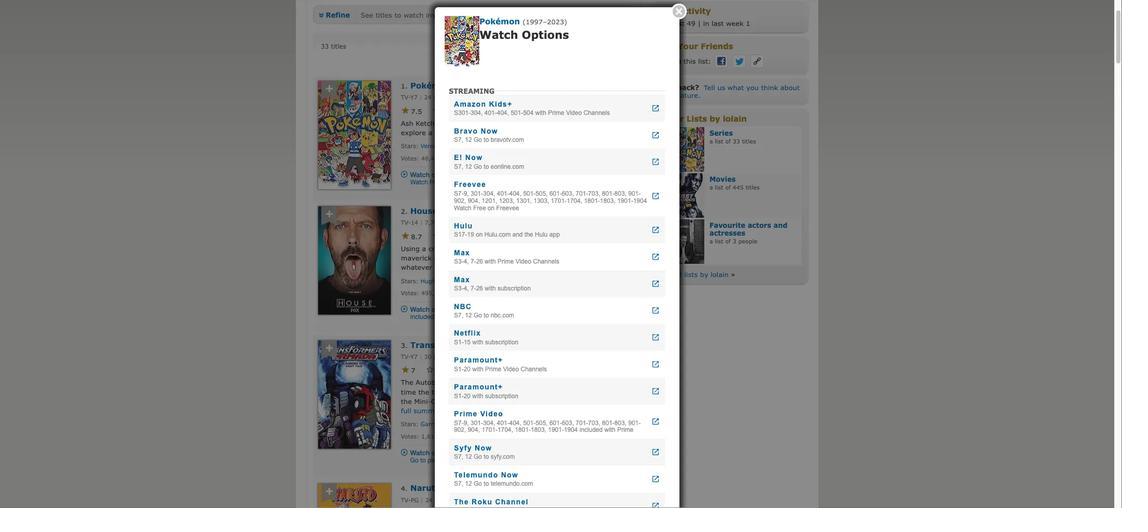 Task type: describe. For each thing, give the bounding box(es) containing it.
| left 30
[[420, 353, 422, 360]]

0 vertical spatial lolain
[[723, 114, 747, 123]]

options
[[522, 28, 569, 41]]

1 vertical spatial are
[[475, 388, 486, 396]]

see all lists by lolain »
[[659, 270, 735, 279]]

301- inside prime video s7-9, 301-304, 401-404, 501-505, 601-603, 701-703, 801-803, 901- 902, 904, 1701-1704, 1801-1803, 1901-1904 included with prime
[[471, 420, 483, 427]]

s3- for max s3-4, 7-26 with subscription
[[454, 285, 464, 292]]

launch image for amazon kids+
[[650, 102, 662, 115]]

go for syfy
[[474, 454, 482, 461]]

channels inside amazon kids+ s301-304, 401-404, 501-504 with prime video channels
[[584, 109, 610, 116]]

of inside ash ketchum, his yellow pet pikachu, and his human friends explore a world of powerful creatures.
[[456, 128, 462, 136]]

(2002–2007)
[[443, 485, 488, 493]]

, left rachael
[[464, 143, 466, 150]]

tv- for house
[[401, 219, 411, 226]]

included with prime
[[410, 313, 465, 320]]

and inside hulu s17-19 on hulu.com and the hulu app
[[513, 231, 523, 238]]

401- inside freevee s7-9, 301-304, 401-404, 501-505, 601-603, 701-703, 801-803, 901- 902, 904, 1201, 1203, 1301, 1303, 1701-1704, 1801-1803, 1901-1904 watch free on freevee
[[497, 190, 509, 197]]

netflix s1-15 with subscription
[[454, 330, 518, 346]]

included inside prime video s7-9, 301-304, 401-404, 501-505, 601-603, 701-703, 801-803, 901- 902, 904, 1701-1704, 1801-1803, 1901-1904 included with prime
[[580, 427, 603, 434]]

list image image for series
[[660, 127, 705, 172]]

taylor
[[447, 143, 464, 150]]

favourite actors and actresses link
[[710, 221, 788, 237]]

7.5
[[411, 107, 422, 115]]

video inside max s3-4, 7-26 with prime video channels
[[516, 258, 531, 265]]

prime inside paramount+ s1-20 with prime video channels
[[485, 366, 501, 373]]

hulu s17-19 on hulu.com and the hulu app
[[454, 222, 560, 238]]

a inside the series a list of 33 titles
[[710, 138, 713, 145]]

his down s301-
[[450, 119, 460, 127]]

video inside amazon kids+ s301-304, 401-404, 501-504 with prime video channels
[[566, 109, 582, 116]]

see for see titles to watch instantly, titles you haven't rated, etc
[[361, 11, 373, 19]]

votes: for house
[[401, 290, 419, 297]]

summary
[[414, 407, 446, 415]]

1701- inside freevee s7-9, 301-304, 401-404, 501-505, 601-603, 701-703, 801-803, 901- 902, 904, 1201, 1203, 1301, 1303, 1701-1704, 1801-1803, 1901-1904 watch free on freevee
[[551, 197, 567, 204]]

transformers
[[475, 397, 519, 405]]

s1- for netflix s1-15 with subscription
[[454, 339, 464, 346]]

1 vertical spatial action,
[[451, 353, 471, 360]]

701- inside prime video s7-9, 301-304, 401-404, 501-505, 601-603, 701-703, 801-803, 901- 902, 904, 1701-1704, 1801-1803, 1901-1904 included with prime
[[576, 420, 588, 427]]

human
[[557, 119, 580, 127]]

and inside the autobots and the decepticons are going at it again, but this time the two factions are fighting over little transformers called the mini-cons. these transformers gives their masters a ...
[[448, 378, 461, 387]]

votes: for pokémon
[[401, 155, 419, 162]]

12 for bravo
[[465, 136, 472, 143]]

app
[[550, 231, 560, 238]]

now for telemundo now
[[501, 471, 519, 479]]

his up diagnostic
[[519, 244, 529, 252]]

304, inside prime video s7-9, 301-304, 401-404, 501-505, 601-603, 701-703, 801-803, 901- 902, 904, 1701-1704, 1801-1803, 1901-1904 included with prime
[[483, 420, 495, 427]]

0 vertical spatial by
[[710, 114, 720, 123]]

4, for max s3-4, 7-26 with prime video channels
[[464, 258, 469, 265]]

launch image inside the roku channel link
[[650, 500, 662, 509]]

laurie
[[438, 278, 455, 285]]

7- for max s3-4, 7-26 with prime video channels
[[471, 258, 476, 265]]

feature.
[[674, 91, 701, 99]]

autobots
[[416, 378, 446, 387]]

14
[[411, 219, 418, 226]]

1.
[[401, 82, 408, 90]]

on left plex
[[432, 449, 440, 457]]

on inside freevee s7-9, 301-304, 401-404, 501-505, 601-603, 701-703, 801-803, 901- 902, 904, 1201, 1203, 1301, 1303, 1701-1704, 1801-1803, 1901-1904 watch free on freevee
[[488, 204, 495, 211]]

garry
[[421, 421, 437, 428]]

on down 495,763 on the left
[[432, 306, 440, 314]]

20 for paramount+ s1-20 with subscription
[[464, 393, 471, 400]]

gives
[[521, 397, 539, 405]]

list image image for favourite actors and actresses
[[660, 219, 705, 264]]

launch image for prime video s7-9, 301-304, 401-404, 501-505, 601-603, 701-703, 801-803, 901- 902, 904, 1701-1704, 1801-1803, 1901-1904 included with prime
[[650, 416, 662, 428]]

fighting
[[488, 388, 514, 396]]

1 vertical spatial »
[[446, 407, 452, 415]]

tv- for naruto
[[401, 497, 411, 504]]

prime inside max s3-4, 7-26 with prime video channels
[[498, 258, 514, 265]]

rate for pokémon
[[442, 107, 458, 115]]

rachael
[[468, 143, 490, 150]]

free inside freevee s7-9, 301-304, 401-404, 501-505, 601-603, 701-703, 801-803, 901- 902, 904, 1201, 1203, 1301, 1303, 1701-1704, 1801-1803, 1901-1904 watch free on freevee
[[473, 204, 486, 211]]

this inside the autobots and the decepticons are going at it again, but this time the two factions are fighting over little transformers called the mini-cons. these transformers gives their masters a ...
[[607, 378, 619, 387]]

friends
[[583, 119, 606, 127]]

the roku channel link
[[451, 495, 666, 509]]

think
[[761, 83, 778, 91]]

0 horizontal spatial free
[[430, 178, 442, 186]]

12 for telemundo
[[465, 481, 472, 488]]

naruto image
[[318, 484, 391, 509]]

701- inside freevee s7-9, 301-304, 401-404, 501-505, 601-603, 701-703, 801-803, 901- 902, 904, 1201, 1203, 1301, 1303, 1701-1704, 1801-1803, 1901-1904 watch free on freevee
[[576, 190, 588, 197]]

1 horizontal spatial hulu
[[535, 231, 548, 238]]

tell us what you think about this feature. link
[[659, 83, 800, 99]]

titles for see
[[459, 11, 476, 19]]

(1997–2023) inside 'pokémon (1997–2023) watch options'
[[523, 18, 567, 26]]

9, inside prime video s7-9, 301-304, 401-404, 501-505, 601-603, 701-703, 801-803, 901- 902, 904, 1701-1704, 1801-1803, 1901-1904 included with prime
[[464, 420, 469, 427]]

compact view image
[[619, 58, 631, 68]]

to inside the using a crack team of doctors and his wits, an antisocial maverick doctor specializing in diagnostic medicine does whatever it takes to solve puzzling cases that come his way.
[[462, 263, 469, 271]]

launch image for syfy now s7, 12 go to syfy.com
[[650, 446, 662, 459]]

4, for max s3-4, 7-26 with subscription
[[464, 285, 469, 292]]

takes
[[442, 263, 460, 271]]

tv-y7 | 30 min
[[401, 353, 444, 360]]

19
[[467, 231, 474, 238]]

now for e! now
[[465, 154, 483, 162]]

501- inside amazon kids+ s301-304, 401-404, 501-504 with prime video channels
[[511, 109, 523, 116]]

(1997–2023) inside 1. pokémon (1997–2023) tv-y7 | 24 min | animation, action, adventure
[[454, 82, 498, 90]]

armada
[[475, 340, 509, 350]]

titles for series
[[742, 138, 756, 145]]

to inside e! now s7, 12 go to eonline.com
[[484, 163, 489, 170]]

1701- inside prime video s7-9, 301-304, 401-404, 501-505, 601-603, 701-703, 801-803, 901- 902, 904, 1701-1704, 1801-1803, 1901-1904 included with prime
[[482, 427, 498, 434]]

list activity views: 49 | in last week 1
[[659, 6, 750, 27]]

his down does
[[579, 263, 588, 271]]

the autobots and the decepticons are going at it again, but this time the two factions are fighting over little transformers called the mini-cons. these transformers gives their masters a ...
[[401, 378, 619, 405]]

omar
[[460, 278, 476, 285]]

0 horizontal spatial 33
[[321, 42, 329, 50]]

401- inside prime video s7-9, 301-304, 401-404, 501-505, 601-603, 701-703, 801-803, 901- 902, 904, 1701-1704, 1801-1803, 1901-1904 included with prime
[[497, 420, 509, 427]]

kids+
[[489, 100, 513, 108]]

bravotv.com
[[491, 136, 524, 143]]

(2002–2003)
[[512, 341, 556, 349]]

12 for syfy
[[465, 454, 472, 461]]

and inside ash ketchum, his yellow pet pikachu, and his human friends explore a world of powerful creatures.
[[530, 119, 542, 127]]

tell for us
[[704, 83, 715, 91]]

titles left watch
[[376, 11, 392, 19]]

7
[[411, 367, 415, 375]]

transformers: armada image
[[318, 341, 391, 449]]

1801- inside freevee s7-9, 301-304, 401-404, 501-505, 601-603, 701-703, 801-803, 901- 902, 904, 1201, 1203, 1301, 1303, 1701-1704, 1801-1803, 1901-1904 watch free on freevee
[[584, 197, 600, 204]]

ascending order image
[[568, 58, 580, 68]]

2. house (2004–2012) tv-14 | 7,788 min | drama, mystery
[[401, 206, 507, 226]]

0 vertical spatial included
[[410, 313, 434, 320]]

time
[[401, 388, 416, 396]]

501- inside prime video s7-9, 301-304, 401-404, 501-505, 601-603, 701-703, 801-803, 901- 902, 904, 1701-1704, 1801-1803, 1901-1904 included with prime
[[523, 420, 536, 427]]

33 titles
[[321, 42, 346, 50]]

rachael lillis link
[[468, 143, 505, 150]]

adventure for pokémon
[[506, 94, 536, 101]]

that
[[542, 263, 556, 271]]

and inside favourite actors and actresses a list of 3 people
[[774, 221, 788, 229]]

with inside max s3-4, 7-26 with prime video channels
[[485, 258, 496, 265]]

ash
[[401, 119, 413, 127]]

epps
[[478, 278, 491, 285]]

a inside the autobots and the decepticons are going at it again, but this time the two factions are fighting over little transformers called the mini-cons. these transformers gives their masters a ...
[[589, 397, 593, 405]]

of inside favourite actors and actresses a list of 3 people
[[725, 238, 731, 245]]

stuart
[[521, 143, 539, 150]]

two
[[432, 388, 444, 396]]

20 for paramount+ s1-20 with prime video channels
[[464, 366, 471, 373]]

action, for naruto
[[485, 497, 505, 504]]

the up "full"
[[401, 397, 412, 405]]

max for max s3-4, 7-26 with prime video channels
[[454, 249, 470, 257]]

chalk
[[439, 421, 455, 428]]

launch image for e! now
[[650, 156, 662, 168]]

1
[[746, 19, 750, 27]]

watch free on freevee
[[410, 178, 474, 186]]

s7, inside nbc s7, 12 go to nbc.com
[[454, 312, 463, 319]]

601- inside prime video s7-9, 301-304, 401-404, 501-505, 601-603, 701-703, 801-803, 901- 902, 904, 1701-1704, 1801-1803, 1901-1904 included with prime
[[550, 420, 562, 427]]

click to add to watchlist image for transformers: armada
[[319, 341, 339, 360]]

1 vertical spatial animation,
[[473, 353, 504, 360]]

| right "pg"
[[421, 497, 423, 504]]

launch image for paramount+ s1-20 with subscription
[[650, 385, 662, 398]]

but
[[593, 378, 604, 387]]

| left amazon
[[446, 94, 449, 101]]

titles down the refine
[[331, 42, 346, 50]]

1203,
[[499, 197, 515, 204]]

1 vertical spatial lolain
[[711, 270, 729, 279]]

1904 inside prime video s7-9, 301-304, 401-404, 501-505, 601-603, 701-703, 801-803, 901- 902, 904, 1701-1704, 1801-1803, 1901-1904 included with prime
[[564, 427, 578, 434]]

grid view image
[[592, 58, 604, 68]]

click to add to watchlist image for naruto
[[319, 484, 339, 504]]

david
[[459, 421, 475, 428]]

in inside the using a crack team of doctors and his wits, an antisocial maverick doctor specializing in diagnostic medicine does whatever it takes to solve puzzling cases that come his way.
[[499, 254, 505, 262]]

tell for your
[[659, 41, 675, 51]]

instantly,
[[426, 11, 457, 19]]

, left ikue
[[539, 143, 541, 150]]

501- inside freevee s7-9, 301-304, 401-404, 501-505, 601-603, 701-703, 801-803, 901- 902, 904, 1201, 1203, 1301, 1303, 1701-1704, 1801-1803, 1901-1904 watch free on freevee
[[523, 190, 536, 197]]

go for bravo
[[474, 136, 482, 143]]

| inside the list activity views: 49 | in last week 1
[[698, 19, 701, 27]]

list image image for movies
[[660, 173, 705, 218]]

9, inside freevee s7-9, 301-304, 401-404, 501-505, 601-603, 701-703, 801-803, 901- 902, 904, 1201, 1203, 1301, 1303, 1701-1704, 1801-1803, 1901-1904 watch free on freevee
[[464, 190, 469, 197]]

ôtani
[[558, 143, 574, 150]]

603, inside freevee s7-9, 301-304, 401-404, 501-505, 601-603, 701-703, 801-803, 901- 902, 904, 1201, 1203, 1301, 1303, 1701-1704, 1801-1803, 1901-1904 watch free on freevee
[[562, 190, 574, 197]]

series a list of 33 titles
[[710, 129, 756, 145]]

going
[[533, 378, 552, 387]]

detail view image
[[606, 58, 617, 68]]

904, inside prime video s7-9, 301-304, 401-404, 501-505, 601-603, 701-703, 801-803, 901- 902, 904, 1701-1704, 1801-1803, 1901-1904 included with prime
[[468, 427, 480, 434]]

the inside hulu s17-19 on hulu.com and the hulu app
[[525, 231, 533, 238]]

min for naruto
[[435, 497, 446, 504]]

watch for watch on freevee
[[410, 171, 430, 179]]

his left human on the top of the page
[[545, 119, 554, 127]]

video inside prime video s7-9, 301-304, 401-404, 501-505, 601-603, 701-703, 801-803, 901- 902, 904, 1701-1704, 1801-1803, 1901-1904 included with prime
[[480, 410, 503, 418]]

haven't
[[493, 11, 518, 19]]

channels inside max s3-4, 7-26 with prime video channels
[[533, 258, 559, 265]]

medicine
[[544, 254, 574, 262]]

now for bravo now
[[481, 127, 498, 135]]

, left kirby
[[531, 421, 533, 428]]

the up mini-
[[418, 388, 429, 396]]

launch image for max s3-4, 7-26 with subscription
[[650, 278, 662, 290]]

see full summary link
[[401, 397, 618, 415]]

1 horizontal spatial pokémon link
[[480, 17, 520, 26]]

0 horizontal spatial hulu
[[454, 222, 473, 230]]

watch inside freevee s7-9, 301-304, 401-404, 501-505, 601-603, 701-703, 801-803, 901- 902, 904, 1201, 1203, 1301, 1303, 1701-1704, 1801-1803, 1901-1904 watch free on freevee
[[454, 204, 472, 211]]

favourite actors and actresses a list of 3 people
[[710, 221, 788, 245]]

s17-
[[454, 231, 467, 238]]

, left eric
[[505, 143, 507, 150]]

, left 'david'
[[455, 421, 457, 428]]

veronica taylor link
[[421, 143, 464, 150]]

to inside telemundo now s7, 12 go to telemundo.com
[[484, 481, 489, 488]]

901- inside prime video s7-9, 301-304, 401-404, 501-505, 601-603, 701-703, 801-803, 901- 902, 904, 1701-1704, 1801-1803, 1901-1904 included with prime
[[628, 420, 641, 427]]

paramount+ s1-20 with subscription
[[454, 383, 518, 400]]

404, inside amazon kids+ s301-304, 401-404, 501-504 with prime video channels
[[497, 109, 509, 116]]

ikue ôtani link
[[543, 143, 574, 150]]

it inside the using a crack team of doctors and his wits, an antisocial maverick doctor specializing in diagnostic medicine does whatever it takes to solve puzzling cases that come his way.
[[435, 263, 439, 271]]

e!
[[454, 154, 463, 162]]

watch for watch on prime video
[[410, 306, 430, 314]]

watch on plex
[[410, 449, 455, 457]]

1901- inside prime video s7-9, 301-304, 401-404, 501-505, 601-603, 701-703, 801-803, 901- 902, 904, 1701-1704, 1801-1803, 1901-1904 included with prime
[[548, 427, 564, 434]]

house image
[[318, 207, 391, 315]]

, left scott
[[491, 421, 493, 428]]

the roku channel
[[454, 498, 529, 506]]

| up 7.5
[[420, 94, 422, 101]]

house
[[410, 206, 438, 215]]

...
[[595, 397, 603, 405]]

a inside "movies a list of 445 titles"
[[710, 184, 713, 191]]

2 y7 from the top
[[411, 353, 418, 360]]

what
[[728, 83, 744, 91]]

801- inside prime video s7-9, 301-304, 401-404, 501-505, 601-603, 701-703, 801-803, 901- 902, 904, 1701-1704, 1801-1803, 1901-1904 included with prime
[[602, 420, 615, 427]]

of inside the using a crack team of doctors and his wits, an antisocial maverick doctor specializing in diagnostic medicine does whatever it takes to solve puzzling cases that come his way.
[[468, 244, 475, 252]]

33 inside the series a list of 33 titles
[[733, 138, 740, 145]]

, left omar on the bottom left
[[455, 278, 458, 285]]

1801- inside prime video s7-9, 301-304, 401-404, 501-505, 601-603, 701-703, 801-803, 901- 902, 904, 1701-1704, 1801-1803, 1901-1904 included with prime
[[515, 427, 531, 434]]

the up factions
[[463, 378, 474, 387]]

see titles to watch instantly, titles you haven't rated, etc
[[361, 11, 553, 19]]

list for movies
[[715, 184, 723, 191]]

it inside the autobots and the decepticons are going at it again, but this time the two factions are fighting over little transformers called the mini-cons. these transformers gives their masters a ...
[[563, 378, 567, 387]]

david kaye link
[[459, 421, 491, 428]]

with inside netflix s1-15 with subscription
[[472, 339, 484, 346]]

pokémon inside 1. pokémon (1997–2023) tv-y7 | 24 min | animation, action, adventure
[[410, 81, 451, 90]]

transformers: armada link
[[410, 340, 509, 350]]

action, animation, adventure
[[451, 353, 536, 360]]

with inside paramount+ s1-20 with prime video channels
[[472, 366, 484, 373]]

doctor
[[434, 254, 456, 262]]

adventure for naruto
[[507, 497, 537, 504]]

these
[[452, 397, 472, 405]]

launch image for netflix
[[650, 332, 662, 344]]

team
[[449, 244, 466, 252]]

your
[[678, 41, 698, 51]]

specializing
[[458, 254, 497, 262]]

| down (2002–2007) at the bottom of page
[[448, 497, 450, 504]]

s7- inside freevee s7-9, 301-304, 401-404, 501-505, 601-603, 701-703, 801-803, 901- 902, 904, 1201, 1203, 1301, 1303, 1701-1704, 1801-1803, 1901-1904 watch free on freevee
[[454, 190, 464, 197]]

plex
[[441, 449, 455, 457]]

7- for max s3-4, 7-26 with subscription
[[471, 285, 476, 292]]

0 horizontal spatial you
[[478, 11, 490, 19]]

the for the roku channel
[[454, 498, 469, 506]]

an
[[550, 244, 558, 252]]

go for e!
[[474, 163, 482, 170]]

called
[[597, 388, 616, 396]]

on up (2004–2012) in the top left of the page
[[444, 178, 451, 186]]

1901- inside freevee s7-9, 301-304, 401-404, 501-505, 601-603, 701-703, 801-803, 901- 902, 904, 1201, 1203, 1301, 1303, 1701-1704, 1801-1803, 1901-1904 watch free on freevee
[[617, 197, 633, 204]]

904, inside freevee s7-9, 301-304, 401-404, 501-505, 601-603, 701-703, 801-803, 901- 902, 904, 1201, 1203, 1301, 1303, 1701-1704, 1801-1803, 1901-1904 watch free on freevee
[[468, 197, 480, 204]]



Task type: vqa. For each thing, say whether or not it's contained in the screenshot.
the middle list image
yes



Task type: locate. For each thing, give the bounding box(es) containing it.
telemundo.com
[[491, 481, 533, 488]]

watch for watch free on freevee
[[410, 178, 428, 186]]

2 vertical spatial votes:
[[401, 433, 419, 440]]

to
[[395, 11, 401, 19], [484, 136, 489, 143], [484, 163, 489, 170], [462, 263, 469, 271], [484, 312, 489, 319], [484, 454, 489, 461], [420, 457, 426, 464], [484, 481, 489, 488]]

subscription inside netflix s1-15 with subscription
[[485, 339, 518, 346]]

2 vertical spatial 501-
[[523, 420, 536, 427]]

1 vertical spatial pokémon
[[410, 81, 451, 90]]

0 vertical spatial »
[[731, 270, 735, 279]]

s1- for paramount+ s1-20 with subscription
[[454, 393, 464, 400]]

votes: left "46,492"
[[401, 155, 419, 162]]

2 26 from the top
[[476, 285, 483, 292]]

0 vertical spatial are
[[520, 378, 531, 387]]

1 601- from the top
[[550, 190, 562, 197]]

see for see full summary
[[605, 397, 618, 405]]

little
[[534, 388, 548, 396]]

24 up the ketchum,
[[424, 94, 432, 101]]

1704, inside freevee s7-9, 301-304, 401-404, 501-505, 601-603, 701-703, 801-803, 901- 902, 904, 1201, 1203, 1301, 1303, 1701-1704, 1801-1803, 1901-1904 watch free on freevee
[[567, 197, 582, 204]]

12 inside nbc s7, 12 go to nbc.com
[[465, 312, 472, 319]]

subscription inside paramount+ s1-20 with subscription
[[485, 393, 518, 400]]

0 horizontal spatial see
[[361, 11, 373, 19]]

1 vertical spatial 1701-
[[482, 427, 498, 434]]

26 down doctors
[[476, 258, 483, 265]]

stars: for pokémon
[[401, 143, 419, 150]]

min right 30
[[434, 353, 444, 360]]

with down action, animation, adventure
[[472, 366, 484, 373]]

0 horizontal spatial 1803,
[[531, 427, 546, 434]]

s1- down netflix
[[454, 339, 464, 346]]

(1997–2023) up 'options'
[[523, 18, 567, 26]]

list inside "movies a list of 445 titles"
[[715, 184, 723, 191]]

2 horizontal spatial this
[[684, 57, 696, 65]]

action, for pokémon
[[484, 94, 504, 101]]

on right 19
[[476, 231, 483, 238]]

votes: up play circle outline inline image
[[401, 290, 419, 297]]

3 s1- from the top
[[454, 393, 464, 400]]

2 play circle outline inline image from the top
[[401, 449, 408, 456]]

1 vertical spatial 601-
[[550, 420, 562, 427]]

etc
[[543, 11, 553, 19]]

2 vertical spatial see
[[605, 397, 618, 405]]

1 horizontal spatial see
[[605, 397, 618, 405]]

24 for naruto
[[425, 497, 433, 504]]

401-
[[485, 109, 497, 116], [497, 190, 509, 197], [497, 420, 509, 427]]

s3- for max s3-4, 7-26 with prime video channels
[[454, 258, 464, 265]]

1 vertical spatial 703,
[[588, 420, 600, 427]]

pokémon (tv series 1997–2023) poster image
[[445, 16, 480, 67]]

0 vertical spatial this
[[684, 57, 696, 65]]

1 list image image from the top
[[660, 127, 705, 172]]

4.
[[401, 485, 408, 493]]

1704, right 1303,
[[567, 197, 582, 204]]

445
[[733, 184, 744, 191]]

| right 49
[[698, 19, 701, 27]]

0 horizontal spatial by
[[700, 270, 708, 279]]

20 inside paramount+ s1-20 with subscription
[[464, 393, 471, 400]]

action, down transformers: armada link
[[451, 353, 471, 360]]

tv- down 1.
[[401, 94, 411, 101]]

304,
[[471, 109, 483, 116], [483, 190, 495, 197], [483, 420, 495, 427]]

703, inside prime video s7-9, 301-304, 401-404, 501-505, 601-603, 701-703, 801-803, 901- 902, 904, 1701-1704, 1801-1803, 1901-1904 included with prime
[[588, 420, 600, 427]]

with down doctors
[[485, 258, 496, 265]]

902, inside freevee s7-9, 301-304, 401-404, 501-505, 601-603, 701-703, 801-803, 901- 902, 904, 1201, 1203, 1301, 1303, 1701-1704, 1801-1803, 1901-1904 watch free on freevee
[[454, 197, 466, 204]]

1 s3- from the top
[[454, 258, 464, 265]]

now inside e! now s7, 12 go to eonline.com
[[465, 154, 483, 162]]

2 20 from the top
[[464, 393, 471, 400]]

0 vertical spatial channels
[[584, 109, 610, 116]]

0 vertical spatial rate
[[442, 107, 458, 115]]

401- down see full summary
[[497, 420, 509, 427]]

votes: left 1,618
[[401, 433, 419, 440]]

list image image
[[660, 127, 705, 172], [660, 173, 705, 218], [660, 219, 705, 264]]

3 tv- from the top
[[401, 353, 411, 360]]

min
[[434, 94, 444, 101], [444, 219, 454, 226], [434, 353, 444, 360], [435, 497, 446, 504]]

0 vertical spatial 9,
[[464, 190, 469, 197]]

0 vertical spatial 301-
[[471, 190, 483, 197]]

a down series
[[710, 138, 713, 145]]

2 s7- from the top
[[454, 420, 464, 427]]

12 down telemundo
[[465, 481, 472, 488]]

2 701- from the top
[[576, 420, 588, 427]]

12 down 'syfy'
[[465, 454, 472, 461]]

watch inside 'pokémon (1997–2023) watch options'
[[480, 28, 518, 41]]

2 12 from the top
[[465, 163, 472, 170]]

max inside max s3-4, 7-26 with prime video channels
[[454, 249, 470, 257]]

on down "46,492"
[[432, 171, 440, 179]]

friends
[[701, 41, 733, 51]]

stars: hugh laurie , omar epps
[[401, 278, 491, 285]]

tv- for pokémon
[[401, 94, 411, 101]]

yellow
[[462, 119, 484, 127]]

click to add to watchlist image for pokémon
[[319, 81, 339, 101]]

902,
[[454, 197, 466, 204], [454, 427, 466, 434]]

1801- up antisocial
[[584, 197, 600, 204]]

0 horizontal spatial in
[[499, 254, 505, 262]]

1 vertical spatial 603,
[[562, 420, 574, 427]]

0 vertical spatial the
[[401, 378, 413, 387]]

nbc
[[454, 303, 472, 311]]

1 901- from the top
[[628, 190, 641, 197]]

paramount+ s1-20 with prime video channels
[[454, 356, 547, 373]]

0 vertical spatial 901-
[[628, 190, 641, 197]]

1 paramount+ from the top
[[454, 356, 503, 364]]

min right 7,788
[[444, 219, 454, 226]]

1901- down their
[[548, 427, 564, 434]]

1 horizontal spatial free
[[473, 204, 486, 211]]

channels up the friends
[[584, 109, 610, 116]]

10 launch image from the top
[[650, 500, 662, 509]]

20 right cons.
[[464, 393, 471, 400]]

0 vertical spatial 26
[[476, 258, 483, 265]]

paramount+ for paramount+ s1-20 with prime video channels
[[454, 356, 503, 364]]

3 click to add to watchlist image from the top
[[319, 484, 339, 504]]

803, inside freevee s7-9, 301-304, 401-404, 501-505, 601-603, 701-703, 801-803, 901- 902, 904, 1201, 1203, 1301, 1303, 1701-1704, 1801-1803, 1901-1904 watch free on freevee
[[615, 190, 627, 197]]

1901- down the more horiz image
[[617, 197, 633, 204]]

33
[[321, 42, 329, 50], [733, 138, 740, 145]]

maverick
[[401, 254, 432, 262]]

304, inside freevee s7-9, 301-304, 401-404, 501-505, 601-603, 701-703, 801-803, 901- 902, 904, 1201, 1203, 1301, 1303, 1701-1704, 1801-1803, 1901-1904 watch free on freevee
[[483, 190, 495, 197]]

801- inside freevee s7-9, 301-304, 401-404, 501-505, 601-603, 701-703, 801-803, 901- 902, 904, 1201, 1203, 1301, 1303, 1701-1704, 1801-1803, 1901-1904 watch free on freevee
[[602, 190, 615, 197]]

stars: veronica taylor , rachael lillis , eric stuart , ikue ôtani
[[401, 143, 574, 150]]

stars: down whatever at the left
[[401, 278, 419, 285]]

series link
[[710, 129, 733, 137]]

401- inside amazon kids+ s301-304, 401-404, 501-504 with prime video channels
[[485, 109, 497, 116]]

4 launch image from the top
[[650, 278, 662, 290]]

2 s1- from the top
[[454, 366, 464, 373]]

2 9, from the top
[[464, 420, 469, 427]]

2 vertical spatial subscription
[[485, 393, 518, 400]]

1 vertical spatial 902,
[[454, 427, 466, 434]]

with inside prime video s7-9, 301-304, 401-404, 501-505, 601-603, 701-703, 801-803, 901- 902, 904, 1701-1704, 1801-1803, 1901-1904 included with prime
[[605, 427, 616, 434]]

animation, up s301-
[[451, 94, 482, 101]]

12 for e!
[[465, 163, 472, 170]]

0 vertical spatial 404,
[[497, 109, 509, 116]]

2 tv- from the top
[[401, 219, 411, 226]]

tv-
[[401, 94, 411, 101], [401, 219, 411, 226], [401, 353, 411, 360], [401, 497, 411, 504]]

9,
[[464, 190, 469, 197], [464, 420, 469, 427]]

tv- down 4.
[[401, 497, 411, 504]]

s7- inside prime video s7-9, 301-304, 401-404, 501-505, 601-603, 701-703, 801-803, 901- 902, 904, 1701-1704, 1801-1803, 1901-1904 included with prime
[[454, 420, 464, 427]]

see inside see full summary
[[605, 397, 618, 405]]

1 703, from the top
[[588, 190, 600, 197]]

5 launch image from the top
[[650, 332, 662, 344]]

adventure up the 504
[[506, 94, 536, 101]]

over
[[516, 388, 531, 396]]

404, down kids+
[[497, 109, 509, 116]]

s7, down telemundo
[[454, 481, 463, 488]]

24 for pokémon
[[424, 94, 432, 101]]

0 vertical spatial votes:
[[401, 155, 419, 162]]

0 vertical spatial 7-
[[471, 258, 476, 265]]

masters
[[559, 397, 587, 405]]

1 horizontal spatial (1997–2023)
[[523, 18, 567, 26]]

1904
[[633, 197, 647, 204], [564, 427, 578, 434]]

on down 1201,
[[488, 204, 495, 211]]

a inside the using a crack team of doctors and his wits, an antisocial maverick doctor specializing in diagnostic medicine does whatever it takes to solve puzzling cases that come his way.
[[422, 244, 426, 252]]

1 vertical spatial s3-
[[454, 285, 464, 292]]

2 max from the top
[[454, 276, 470, 284]]

pokémon link
[[480, 17, 520, 26], [410, 81, 451, 90]]

you right what
[[747, 83, 759, 91]]

5 s7, from the top
[[454, 481, 463, 488]]

» down 3
[[731, 270, 735, 279]]

2 stars: from the top
[[401, 278, 419, 285]]

1 vertical spatial 901-
[[628, 420, 641, 427]]

2 rate from the top
[[442, 232, 458, 241]]

s7-
[[454, 190, 464, 197], [454, 420, 464, 427]]

min for house
[[444, 219, 454, 226]]

803, down called
[[615, 420, 627, 427]]

2 vertical spatial animation,
[[452, 497, 483, 504]]

2 list image image from the top
[[660, 173, 705, 218]]

1 horizontal spatial tell
[[704, 83, 715, 91]]

0 horizontal spatial pokémon
[[410, 81, 451, 90]]

2 votes: from the top
[[401, 290, 419, 297]]

s7, for bravo
[[454, 136, 463, 143]]

1 vertical spatial 1901-
[[548, 427, 564, 434]]

0 vertical spatial click to add to watchlist image
[[319, 81, 339, 101]]

803, down the more horiz image
[[615, 190, 627, 197]]

1 horizontal spatial the
[[454, 498, 469, 506]]

play circle outline inline image
[[401, 306, 408, 313]]

action, inside the 4. naruto (2002–2007) tv-pg | 24 min | animation, action, adventure
[[485, 497, 505, 504]]

1 803, from the top
[[615, 190, 627, 197]]

this inside tell us what you think about this feature.
[[659, 91, 672, 99]]

601- down their
[[550, 420, 562, 427]]

channels down wits,
[[533, 258, 559, 265]]

subscription for netflix
[[485, 339, 518, 346]]

0 vertical spatial 902,
[[454, 197, 466, 204]]

3.
[[401, 341, 408, 349]]

people
[[739, 238, 757, 245]]

2 703, from the top
[[588, 420, 600, 427]]

tv- down 2.
[[401, 219, 411, 226]]

2 click to add to watchlist image from the top
[[319, 341, 339, 360]]

eric stuart link
[[509, 143, 539, 150]]

9 launch image from the top
[[650, 473, 662, 486]]

list down movies
[[715, 184, 723, 191]]

with inside amazon kids+ s301-304, 401-404, 501-504 with prime video channels
[[535, 109, 546, 116]]

1 launch image from the top
[[650, 102, 662, 115]]

1 horizontal spatial are
[[520, 378, 531, 387]]

s7, for telemundo
[[454, 481, 463, 488]]

12 down nbc
[[465, 312, 472, 319]]

by
[[710, 114, 720, 123], [700, 270, 708, 279]]

whatever
[[401, 263, 432, 271]]

24 inside 1. pokémon (1997–2023) tv-y7 | 24 min | animation, action, adventure
[[424, 94, 432, 101]]

s7, for e!
[[454, 163, 463, 170]]

901- inside freevee s7-9, 301-304, 401-404, 501-505, 601-603, 701-703, 801-803, 901- 902, 904, 1201, 1203, 1301, 1303, 1701-1704, 1801-1803, 1901-1904 watch free on freevee
[[628, 190, 641, 197]]

1 horizontal spatial 1801-
[[584, 197, 600, 204]]

see
[[361, 11, 373, 19], [659, 270, 672, 279], [605, 397, 618, 405]]

3 list image image from the top
[[660, 219, 705, 264]]

0 vertical spatial see
[[361, 11, 373, 19]]

naruto link
[[410, 484, 440, 493]]

1704, inside prime video s7-9, 301-304, 401-404, 501-505, 601-603, 701-703, 801-803, 901- 902, 904, 1701-1704, 1801-1803, 1901-1904 included with prime
[[498, 427, 513, 434]]

now inside syfy now s7, 12 go to syfy.com
[[475, 444, 492, 452]]

with right these
[[472, 393, 484, 400]]

26 for max s3-4, 7-26 with prime video channels
[[476, 258, 483, 265]]

6 launch image from the top
[[650, 385, 662, 398]]

list image image left the movies link
[[660, 173, 705, 218]]

mystery
[[484, 219, 507, 226]]

904, up 'syfy'
[[468, 427, 480, 434]]

rate up the ketchum,
[[442, 107, 458, 115]]

s1- for paramount+ s1-20 with prime video channels
[[454, 366, 464, 373]]

24 inside the 4. naruto (2002–2007) tv-pg | 24 min | animation, action, adventure
[[425, 497, 433, 504]]

and inside the using a crack team of doctors and his wits, an antisocial maverick doctor specializing in diagnostic medicine does whatever it takes to solve puzzling cases that come his way.
[[505, 244, 517, 252]]

play circle outline inline image for watch on plex
[[401, 449, 408, 456]]

action, up pet at the left top
[[484, 94, 504, 101]]

factions
[[446, 388, 473, 396]]

902, inside prime video s7-9, 301-304, 401-404, 501-505, 601-603, 701-703, 801-803, 901- 902, 904, 1701-1704, 1801-1803, 1901-1904 included with prime
[[454, 427, 466, 434]]

1 horizontal spatial »
[[731, 270, 735, 279]]

wits,
[[531, 244, 547, 252]]

0 vertical spatial subscription
[[498, 285, 531, 292]]

paramount+ for paramount+ s1-20 with subscription
[[454, 383, 503, 391]]

1 vertical spatial it
[[563, 378, 567, 387]]

stars: down explore at the top left of page
[[401, 143, 419, 150]]

launch image
[[650, 102, 662, 115], [650, 156, 662, 168], [650, 251, 662, 263], [650, 305, 662, 317], [650, 332, 662, 344]]

pokémon (1997–2023) watch options
[[480, 17, 569, 41]]

7,788
[[425, 219, 442, 226]]

902, up 'syfy'
[[454, 427, 466, 434]]

1 vertical spatial the
[[454, 498, 469, 506]]

streaming
[[449, 87, 495, 95]]

0 vertical spatial 505,
[[536, 190, 548, 197]]

telemundo
[[454, 471, 498, 479]]

animation, down (2002–2007) at the bottom of page
[[452, 497, 483, 504]]

26
[[476, 258, 483, 265], [476, 285, 483, 292]]

2 902, from the top
[[454, 427, 466, 434]]

501- up 1301,
[[523, 190, 536, 197]]

1 505, from the top
[[536, 190, 548, 197]]

1 list from the top
[[715, 138, 723, 145]]

with down called
[[605, 427, 616, 434]]

with down 495,763 on the left
[[436, 313, 447, 320]]

901-
[[628, 190, 641, 197], [628, 420, 641, 427]]

601- inside freevee s7-9, 301-304, 401-404, 501-505, 601-603, 701-703, 801-803, 901- 902, 904, 1201, 1203, 1301, 1303, 1701-1704, 1801-1803, 1901-1904 watch free on freevee
[[550, 190, 562, 197]]

3 launch image from the top
[[650, 224, 662, 236]]

1 max from the top
[[454, 249, 470, 257]]

again,
[[570, 378, 591, 387]]

1 horizontal spatial 33
[[733, 138, 740, 145]]

watch
[[480, 28, 518, 41], [410, 171, 430, 179], [410, 178, 428, 186], [454, 204, 472, 211], [410, 306, 430, 314], [410, 449, 430, 457]]

1 stars: from the top
[[401, 143, 419, 150]]

rate up team
[[442, 232, 458, 241]]

at
[[554, 378, 561, 387]]

7 launch image from the top
[[650, 416, 662, 428]]

max for max s3-4, 7-26 with subscription
[[454, 276, 470, 284]]

2 801- from the top
[[602, 420, 615, 427]]

0 vertical spatial animation,
[[451, 94, 482, 101]]

y7 up 7.5
[[411, 94, 418, 101]]

naruto
[[410, 484, 440, 493]]

1 vertical spatial click to add to watchlist image
[[319, 341, 339, 360]]

301- left scott
[[471, 420, 483, 427]]

actresses
[[710, 229, 746, 237]]

0 vertical spatial 701-
[[576, 190, 588, 197]]

404, inside freevee s7-9, 301-304, 401-404, 501-505, 601-603, 701-703, 801-803, 901- 902, 904, 1201, 1203, 1301, 1303, 1701-1704, 1801-1803, 1901-1904 watch free on freevee
[[509, 190, 522, 197]]

703, inside freevee s7-9, 301-304, 401-404, 501-505, 601-603, 701-703, 801-803, 901- 902, 904, 1201, 1203, 1301, 1303, 1701-1704, 1801-1803, 1901-1904 watch free on freevee
[[588, 190, 600, 197]]

tell us what you think about this feature.
[[659, 83, 800, 99]]

7- inside max s3-4, 7-26 with prime video channels
[[471, 258, 476, 265]]

s3- inside max s3-4, 7-26 with subscription
[[454, 285, 464, 292]]

1 vertical spatial rate
[[442, 232, 458, 241]]

2 904, from the top
[[468, 427, 480, 434]]

1904 inside freevee s7-9, 301-304, 401-404, 501-505, 601-603, 701-703, 801-803, 901- 902, 904, 1201, 1203, 1301, 1303, 1701-1704, 1801-1803, 1901-1904 watch free on freevee
[[633, 197, 647, 204]]

launch image
[[650, 129, 662, 141], [650, 190, 662, 202], [650, 224, 662, 236], [650, 278, 662, 290], [650, 358, 662, 371], [650, 385, 662, 398], [650, 416, 662, 428], [650, 446, 662, 459], [650, 473, 662, 486], [650, 500, 662, 509]]

min inside 1. pokémon (1997–2023) tv-y7 | 24 min | animation, action, adventure
[[434, 94, 444, 101]]

1,618
[[421, 433, 438, 440]]

2 launch image from the top
[[650, 190, 662, 202]]

a left ...
[[589, 397, 593, 405]]

904, up (2004–2012) in the top left of the page
[[468, 197, 480, 204]]

using a crack team of doctors and his wits, an antisocial maverick doctor specializing in diagnostic medicine does whatever it takes to solve puzzling cases that come his way.
[[401, 244, 606, 271]]

nbc.com
[[491, 312, 514, 319]]

kaye
[[477, 421, 491, 428]]

included right morrow
[[580, 427, 603, 434]]

eonline.com
[[491, 163, 524, 170]]

603, inside prime video s7-9, 301-304, 401-404, 501-505, 601-603, 701-703, 801-803, 901- 902, 904, 1701-1704, 1801-1803, 1901-1904 included with prime
[[562, 420, 574, 427]]

nbc s7, 12 go to nbc.com
[[454, 303, 514, 319]]

views:
[[659, 19, 685, 27]]

a inside ash ketchum, his yellow pet pikachu, and his human friends explore a world of powerful creatures.
[[428, 128, 432, 136]]

1 play circle outline inline image from the top
[[401, 171, 408, 178]]

1 s7, from the top
[[454, 136, 463, 143]]

2 s7, from the top
[[454, 163, 463, 170]]

4,
[[464, 258, 469, 265], [464, 285, 469, 292]]

the down (2002–2007) at the bottom of page
[[454, 498, 469, 506]]

titles inside "movies a list of 445 titles"
[[746, 184, 760, 191]]

scott mcneil link
[[495, 421, 531, 428]]

1 301- from the top
[[471, 190, 483, 197]]

2 301- from the top
[[471, 420, 483, 427]]

2 vertical spatial this
[[607, 378, 619, 387]]

1 vertical spatial see
[[659, 270, 672, 279]]

1 7- from the top
[[471, 258, 476, 265]]

0 vertical spatial hulu
[[454, 222, 473, 230]]

1 tv- from the top
[[401, 94, 411, 101]]

now for syfy now
[[475, 444, 492, 452]]

20
[[464, 366, 471, 373], [464, 393, 471, 400]]

0 horizontal spatial pokémon link
[[410, 81, 451, 90]]

1 launch image from the top
[[650, 129, 662, 141]]

hulu left app
[[535, 231, 548, 238]]

a down actresses
[[710, 238, 713, 245]]

3 stars: from the top
[[401, 421, 419, 428]]

1 horizontal spatial 1701-
[[551, 197, 567, 204]]

subscription for paramount+
[[485, 393, 518, 400]]

pet
[[486, 119, 497, 127]]

min for pokémon
[[434, 94, 444, 101]]

cons.
[[431, 397, 450, 405]]

3 votes: from the top
[[401, 433, 419, 440]]

click to add to watchlist image
[[319, 81, 339, 101], [319, 341, 339, 360], [319, 484, 339, 504]]

3 list from the top
[[715, 238, 723, 245]]

20 inside paramount+ s1-20 with prime video channels
[[464, 366, 471, 373]]

0 vertical spatial pokémon link
[[480, 17, 520, 26]]

go inside bravo now s7, 12 go to bravotv.com
[[474, 136, 482, 143]]

7-
[[471, 258, 476, 265], [471, 285, 476, 292]]

launch image for nbc
[[650, 305, 662, 317]]

7- up the omar epps "link"
[[471, 258, 476, 265]]

3 launch image from the top
[[650, 251, 662, 263]]

46,492
[[421, 155, 442, 162]]

list image image down other
[[660, 127, 705, 172]]

304, up yellow
[[471, 109, 483, 116]]

1 vertical spatial 1801-
[[515, 427, 531, 434]]

1 vertical spatial (1997–2023)
[[454, 82, 498, 90]]

1 votes: from the top
[[401, 155, 419, 162]]

play circle outline inline image for watch on freevee
[[401, 171, 408, 178]]

s7, down e! on the top left of page
[[454, 163, 463, 170]]

now up stars: veronica taylor , rachael lillis , eric stuart , ikue ôtani
[[481, 127, 498, 135]]

0 vertical spatial play circle outline inline image
[[401, 171, 408, 178]]

of down series link
[[725, 138, 731, 145]]

s7, down bravo
[[454, 136, 463, 143]]

2.
[[401, 207, 408, 215]]

3 12 from the top
[[465, 312, 472, 319]]

4 tv- from the top
[[401, 497, 411, 504]]

list
[[659, 6, 675, 16]]

of inside the series a list of 33 titles
[[725, 138, 731, 145]]

(2004–2012)
[[440, 207, 485, 215]]

1 vertical spatial 701-
[[576, 420, 588, 427]]

tv- inside the 4. naruto (2002–2007) tv-pg | 24 min | animation, action, adventure
[[401, 497, 411, 504]]

ash ketchum, his yellow pet pikachu, and his human friends explore a world of powerful creatures.
[[401, 119, 606, 136]]

free down 1201,
[[473, 204, 486, 211]]

1 horizontal spatial you
[[747, 83, 759, 91]]

1 y7 from the top
[[411, 94, 418, 101]]

stars: garry chalk , david kaye , scott mcneil , kirby morrow
[[401, 421, 573, 428]]

now up the telemundo.com
[[501, 471, 519, 479]]

movies
[[710, 175, 736, 183]]

play circle outline inline image down votes: 1,618
[[401, 449, 408, 456]]

1803, inside prime video s7-9, 301-304, 401-404, 501-505, 601-603, 701-703, 801-803, 901- 902, 904, 1701-1704, 1801-1803, 1901-1904 included with prime
[[531, 427, 546, 434]]

last
[[712, 19, 724, 27]]

2 launch image from the top
[[650, 156, 662, 168]]

| right 14
[[420, 219, 423, 226]]

401- up 1203, on the top of page
[[497, 190, 509, 197]]

1 s7- from the top
[[454, 190, 464, 197]]

2 vertical spatial 404,
[[509, 420, 522, 427]]

0 vertical spatial 501-
[[511, 109, 523, 116]]

1201,
[[482, 197, 497, 204]]

of up taylor
[[456, 128, 462, 136]]

watch on prime video
[[410, 306, 479, 314]]

syfy.com
[[491, 454, 515, 461]]

2 paramount+ from the top
[[454, 383, 503, 391]]

titles
[[376, 11, 392, 19], [459, 11, 476, 19], [331, 42, 346, 50], [742, 138, 756, 145], [746, 184, 760, 191]]

action, down telemundo now s7, 12 go to telemundo.com
[[485, 497, 505, 504]]

0 horizontal spatial 1704,
[[498, 427, 513, 434]]

more horiz image
[[613, 172, 625, 185]]

0 vertical spatial 33
[[321, 42, 329, 50]]

rated,
[[520, 11, 540, 19]]

2 505, from the top
[[536, 420, 548, 427]]

0 vertical spatial action,
[[484, 94, 504, 101]]

s1- inside paramount+ s1-20 with subscription
[[454, 393, 464, 400]]

1 vertical spatial 7-
[[471, 285, 476, 292]]

to inside syfy now s7, 12 go to syfy.com
[[484, 454, 489, 461]]

and
[[530, 119, 542, 127], [774, 221, 788, 229], [513, 231, 523, 238], [505, 244, 517, 252], [448, 378, 461, 387]]

channels inside paramount+ s1-20 with prime video channels
[[521, 366, 547, 373]]

the
[[525, 231, 533, 238], [463, 378, 474, 387], [418, 388, 429, 396], [401, 397, 412, 405]]

s7, inside syfy now s7, 12 go to syfy.com
[[454, 454, 463, 461]]

1 4, from the top
[[464, 258, 469, 265]]

world
[[435, 128, 453, 136]]

go for telemundo
[[474, 481, 482, 488]]

see for see all lists by lolain »
[[659, 270, 672, 279]]

2 901- from the top
[[628, 420, 641, 427]]

doctors
[[477, 244, 502, 252]]

1 20 from the top
[[464, 366, 471, 373]]

s1-
[[454, 339, 464, 346], [454, 366, 464, 373], [454, 393, 464, 400]]

1 vertical spatial paramount+
[[454, 383, 503, 391]]

0 vertical spatial y7
[[411, 94, 418, 101]]

1803, inside freevee s7-9, 301-304, 401-404, 501-505, 601-603, 701-703, 801-803, 901- 902, 904, 1201, 1203, 1301, 1303, 1701-1704, 1801-1803, 1901-1904 watch free on freevee
[[600, 197, 616, 204]]

freevee s7-9, 301-304, 401-404, 501-505, 601-603, 701-703, 801-803, 901- 902, 904, 1201, 1203, 1301, 1303, 1701-1704, 1801-1803, 1901-1904 watch free on freevee
[[454, 181, 647, 211]]

0 vertical spatial 803,
[[615, 190, 627, 197]]

see down called
[[605, 397, 618, 405]]

pokémon image
[[318, 81, 391, 190]]

0 horizontal spatial 1701-
[[482, 427, 498, 434]]

animation, for pokémon
[[451, 94, 482, 101]]

501- down gives on the bottom left of page
[[523, 420, 536, 427]]

rate for house
[[442, 232, 458, 241]]

prime video s7-9, 301-304, 401-404, 501-505, 601-603, 701-703, 801-803, 901- 902, 904, 1701-1704, 1801-1803, 1901-1904 included with prime
[[454, 410, 641, 434]]

1 902, from the top
[[454, 197, 466, 204]]

1 horizontal spatial this
[[659, 91, 672, 99]]

0 horizontal spatial 1801-
[[515, 427, 531, 434]]

pokémon inside 'pokémon (1997–2023) watch options'
[[480, 17, 520, 26]]

by right lists
[[700, 270, 708, 279]]

2 list from the top
[[715, 184, 723, 191]]

1 vertical spatial stars:
[[401, 278, 419, 285]]

3 s7, from the top
[[454, 312, 463, 319]]

min inside the 4. naruto (2002–2007) tv-pg | 24 min | animation, action, adventure
[[435, 497, 446, 504]]

to inside nbc s7, 12 go to nbc.com
[[484, 312, 489, 319]]

1 vertical spatial 904,
[[468, 427, 480, 434]]

1 click to add to watchlist image from the top
[[319, 81, 339, 101]]

0 vertical spatial in
[[703, 19, 709, 27]]

0 vertical spatial 904,
[[468, 197, 480, 204]]

1701- right 1303,
[[551, 197, 567, 204]]

4, down omar on the bottom left
[[464, 285, 469, 292]]

4 launch image from the top
[[650, 305, 662, 317]]

0 horizontal spatial it
[[435, 263, 439, 271]]

pokémon right 1.
[[410, 81, 451, 90]]

launch image for max
[[650, 251, 662, 263]]

1 s1- from the top
[[454, 339, 464, 346]]

max inside max s3-4, 7-26 with subscription
[[454, 276, 470, 284]]

0 vertical spatial stars:
[[401, 143, 419, 150]]

max down "s17-"
[[454, 249, 470, 257]]

0 vertical spatial 20
[[464, 366, 471, 373]]

click to add to watchlist image
[[319, 207, 339, 226]]

1 rate from the top
[[442, 107, 458, 115]]

1803, left morrow
[[531, 427, 546, 434]]

list for series
[[715, 138, 723, 145]]

1 horizontal spatial included
[[580, 427, 603, 434]]

1 vertical spatial adventure
[[506, 353, 536, 360]]

stars: for transformers: armada
[[401, 421, 419, 428]]

1 vertical spatial 301-
[[471, 420, 483, 427]]

1 12 from the top
[[465, 136, 472, 143]]

s7, for syfy
[[454, 454, 463, 461]]

1 801- from the top
[[602, 190, 615, 197]]

902, up (2004–2012) in the top left of the page
[[454, 197, 466, 204]]

s7, inside bravo now s7, 12 go to bravotv.com
[[454, 136, 463, 143]]

go inside nbc s7, 12 go to nbc.com
[[474, 312, 482, 319]]

go inside syfy now s7, 12 go to syfy.com
[[474, 454, 482, 461]]

0 horizontal spatial 1904
[[564, 427, 578, 434]]

26 inside max s3-4, 7-26 with prime video channels
[[476, 258, 483, 265]]

1 904, from the top
[[468, 197, 480, 204]]

subscription inside max s3-4, 7-26 with subscription
[[498, 285, 531, 292]]

1 26 from the top
[[476, 258, 483, 265]]

1 vertical spatial list image image
[[660, 173, 705, 218]]

1 603, from the top
[[562, 190, 574, 197]]

1 horizontal spatial it
[[563, 378, 567, 387]]

26 down the omar epps "link"
[[476, 285, 483, 292]]

15
[[464, 339, 471, 346]]

week
[[726, 19, 744, 27]]

603, down the ôtani
[[562, 190, 574, 197]]

4, inside max s3-4, 7-26 with subscription
[[464, 285, 469, 292]]

505, inside prime video s7-9, 301-304, 401-404, 501-505, 601-603, 701-703, 801-803, 901- 902, 904, 1701-1704, 1801-1803, 1901-1904 included with prime
[[536, 420, 548, 427]]

1 701- from the top
[[576, 190, 588, 197]]

5 launch image from the top
[[650, 358, 662, 371]]

to inside bravo now s7, 12 go to bravotv.com
[[484, 136, 489, 143]]

12 inside telemundo now s7, 12 go to telemundo.com
[[465, 481, 472, 488]]

launch image for paramount+ s1-20 with prime video channels
[[650, 358, 662, 371]]

1 vertical spatial y7
[[411, 353, 418, 360]]

1 9, from the top
[[464, 190, 469, 197]]

tv- inside 1. pokémon (1997–2023) tv-y7 | 24 min | animation, action, adventure
[[401, 94, 411, 101]]

505, inside freevee s7-9, 301-304, 401-404, 501-505, 601-603, 701-703, 801-803, 901- 902, 904, 1201, 1203, 1301, 1303, 1701-1704, 1801-1803, 1901-1904 watch free on freevee
[[536, 190, 548, 197]]

26 for max s3-4, 7-26 with subscription
[[476, 285, 483, 292]]

2 603, from the top
[[562, 420, 574, 427]]

26 inside max s3-4, 7-26 with subscription
[[476, 285, 483, 292]]

(1997–2023) up amazon
[[454, 82, 498, 90]]

paramount+ inside paramount+ s1-20 with subscription
[[454, 383, 503, 391]]

movies a list of 445 titles
[[710, 175, 760, 191]]

0 vertical spatial paramount+
[[454, 356, 503, 364]]

titles for movies
[[746, 184, 760, 191]]

304, inside amazon kids+ s301-304, 401-404, 501-504 with prime video channels
[[471, 109, 483, 116]]

5 12 from the top
[[465, 481, 472, 488]]

2 7- from the top
[[471, 285, 476, 292]]

play circle outline inline image
[[401, 171, 408, 178], [401, 449, 408, 456]]

prime inside amazon kids+ s301-304, 401-404, 501-504 with prime video channels
[[548, 109, 564, 116]]

launch image for freevee s7-9, 301-304, 401-404, 501-505, 601-603, 701-703, 801-803, 901- 902, 904, 1201, 1203, 1301, 1303, 1701-1704, 1801-1803, 1901-1904 watch free on freevee
[[650, 190, 662, 202]]

2 803, from the top
[[615, 420, 627, 427]]

hulu up "s17-"
[[454, 222, 473, 230]]

the for the autobots and the decepticons are going at it again, but this time the two factions are fighting over little transformers called the mini-cons. these transformers gives their masters a ...
[[401, 378, 413, 387]]

1301,
[[516, 197, 532, 204]]

animation, for naruto
[[452, 497, 483, 504]]

4 s7, from the top
[[454, 454, 463, 461]]

404, inside prime video s7-9, 301-304, 401-404, 501-505, 601-603, 701-703, 801-803, 901- 902, 904, 1701-1704, 1801-1803, 1901-1904 included with prime
[[509, 420, 522, 427]]

launch image for bravo now s7, 12 go to bravotv.com
[[650, 129, 662, 141]]

1704, right kaye
[[498, 427, 513, 434]]

y7 inside 1. pokémon (1997–2023) tv-y7 | 24 min | animation, action, adventure
[[411, 94, 418, 101]]

2 vertical spatial list
[[715, 238, 723, 245]]

2 vertical spatial list image image
[[660, 219, 705, 264]]

tell inside tell us what you think about this feature.
[[704, 83, 715, 91]]

301- inside freevee s7-9, 301-304, 401-404, 501-505, 601-603, 701-703, 801-803, 901- 902, 904, 1201, 1203, 1301, 1303, 1701-1704, 1801-1803, 1901-1904 watch free on freevee
[[471, 190, 483, 197]]

other lists by lolain
[[659, 114, 747, 123]]

veronica
[[421, 143, 445, 150]]

tv- down '3.'
[[401, 353, 411, 360]]

| up "s17-"
[[456, 219, 459, 226]]

3
[[733, 238, 737, 245]]

on inside hulu s17-19 on hulu.com and the hulu app
[[476, 231, 483, 238]]

of inside "movies a list of 445 titles"
[[725, 184, 731, 191]]

watch for watch on plex
[[410, 449, 430, 457]]

2 601- from the top
[[550, 420, 562, 427]]

now
[[481, 127, 498, 135], [465, 154, 483, 162], [475, 444, 492, 452], [501, 471, 519, 479]]

launch image for hulu s17-19 on hulu.com and the hulu app
[[650, 224, 662, 236]]

are down the decepticons
[[475, 388, 486, 396]]

803, inside prime video s7-9, 301-304, 401-404, 501-505, 601-603, 701-703, 801-803, 901- 902, 904, 1701-1704, 1801-1803, 1901-1904 included with prime
[[615, 420, 627, 427]]

favourite
[[710, 221, 746, 229]]

the inside the autobots and the decepticons are going at it again, but this time the two factions are fighting over little transformers called the mini-cons. these transformers gives their masters a ...
[[401, 378, 413, 387]]

with inside paramount+ s1-20 with subscription
[[472, 393, 484, 400]]

cases
[[521, 263, 540, 271]]

4 12 from the top
[[465, 454, 472, 461]]

launch image for telemundo now s7, 12 go to telemundo.com
[[650, 473, 662, 486]]

1 vertical spatial 1904
[[564, 427, 578, 434]]

2 4, from the top
[[464, 285, 469, 292]]

8 launch image from the top
[[650, 446, 662, 459]]

2 s3- from the top
[[454, 285, 464, 292]]



